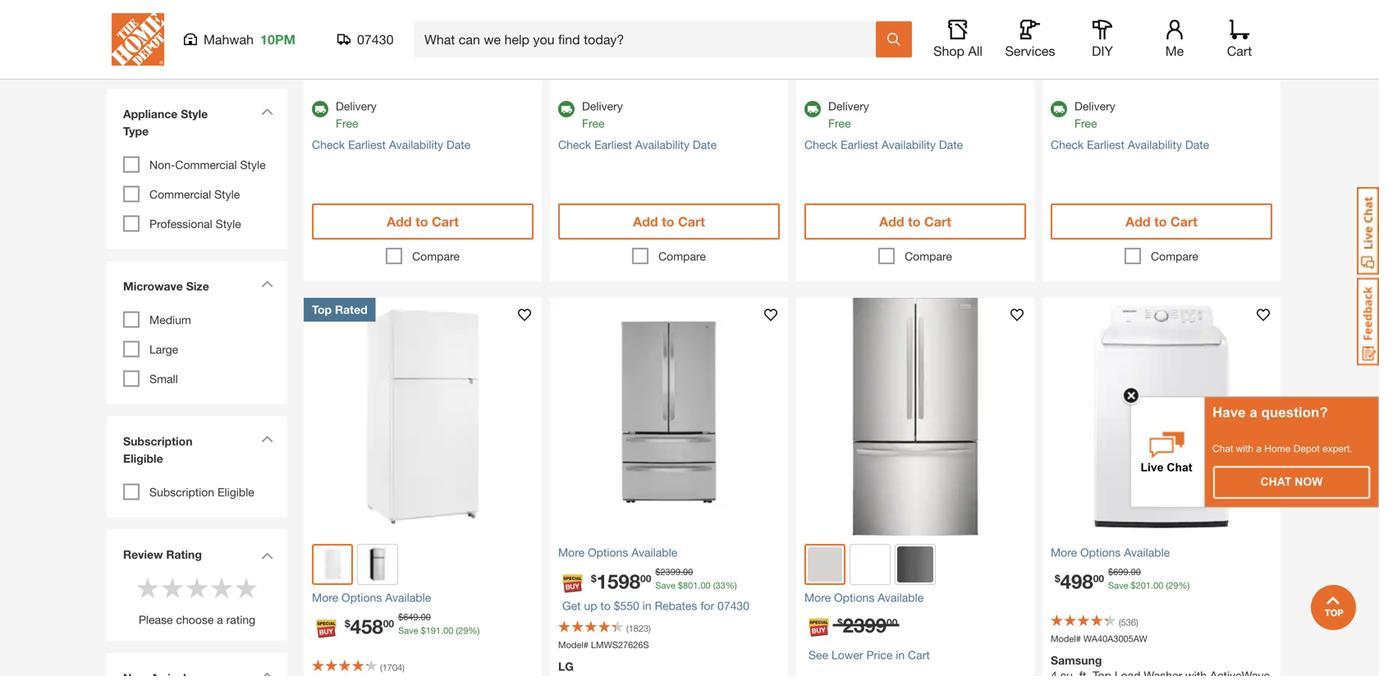 Task type: vqa. For each thing, say whether or not it's contained in the screenshot.
eligible
yes



Task type: locate. For each thing, give the bounding box(es) containing it.
model# up the samsung
[[1051, 634, 1081, 645]]

save inside the $ 498 00 $ 699 . 00 save $ 201 . 00 ( 29 %)
[[1109, 581, 1129, 591]]

) down get up to $550 in  rebates for 07430 'button'
[[649, 624, 651, 634]]

4 cu. ft. top load washer with activewave agitator and soft close lid in white image
[[1043, 298, 1281, 536]]

save inside $ 2399 . 00 save $ 801 . 00 ( 33 %) get up to $550 in  rebates for 07430
[[656, 581, 676, 591]]

home
[[1265, 443, 1291, 455]]

00 up price
[[887, 617, 898, 629]]

%) inside $ 2399 . 00 save $ 801 . 00 ( 33 %) get up to $550 in  rebates for 07430
[[726, 581, 737, 591]]

back to campus link
[[149, 45, 236, 58]]

caret icon image inside microwave size link
[[261, 280, 273, 288]]

available shipping image for fourth add to cart button from right
[[312, 101, 328, 117]]

2399 inside $ 2399 . 00 save $ 801 . 00 ( 33 %) get up to $550 in  rebates for 07430
[[661, 567, 681, 578]]

00 inside $ 1598 00
[[641, 573, 652, 585]]

all
[[969, 43, 983, 59]]

appliance
[[123, 107, 178, 121]]

3 available shipping image from the left
[[1051, 101, 1068, 117]]

a right have
[[1250, 405, 1258, 420]]

%)
[[726, 581, 737, 591], [1179, 581, 1190, 591], [469, 626, 480, 636]]

0 horizontal spatial 29
[[458, 626, 469, 636]]

3 check earliest availability date link from the left
[[805, 136, 963, 154]]

review
[[123, 548, 163, 562]]

stainless steel look image
[[360, 547, 396, 583]]

3 earliest from the left
[[841, 138, 879, 151]]

1 star symbol image from the left
[[136, 576, 160, 601]]

1 caret icon image from the top
[[261, 108, 273, 115]]

29 inside the $ 498 00 $ 699 . 00 save $ 201 . 00 ( 29 %)
[[1169, 581, 1179, 591]]

1 check earliest availability date link from the left
[[312, 136, 471, 154]]

earliest for fourth add to cart button from left available shipping icon
[[1087, 138, 1125, 151]]

medium
[[149, 313, 191, 327]]

0 horizontal spatial 07430
[[357, 32, 394, 47]]

3 caret icon image from the top
[[261, 436, 273, 443]]

4 caret icon image from the top
[[261, 553, 273, 560]]

top
[[312, 303, 332, 317]]

back to campus
[[149, 45, 236, 58]]

0 vertical spatial eligible
[[123, 452, 163, 466]]

2 add to cart button from the left
[[558, 204, 780, 240]]

2 horizontal spatial available shipping image
[[1051, 101, 1068, 117]]

00 up get up to $550 in  rebates for 07430 'button'
[[641, 573, 652, 585]]

1 vertical spatial 07430
[[718, 599, 750, 613]]

depot
[[1294, 443, 1320, 455]]

model# up lg in the bottom left of the page
[[558, 640, 589, 651]]

review rating link
[[123, 547, 230, 564]]

0 vertical spatial a
[[1250, 405, 1258, 420]]

00 right the '201'
[[1154, 581, 1164, 591]]

191
[[426, 626, 441, 636]]

more up the get
[[558, 546, 585, 560]]

%) inside $ 649 . 00 save $ 191 . 00 ( 29 %)
[[469, 626, 480, 636]]

2399 up "rebates"
[[661, 567, 681, 578]]

check earliest availability date for second add to cart button from the left
[[558, 138, 717, 151]]

$ 498 00 $ 699 . 00 save $ 201 . 00 ( 29 %)
[[1055, 567, 1190, 593]]

stainless steel image
[[808, 548, 843, 582]]

chat
[[1213, 443, 1234, 455]]

eligible for bottommost "subscription eligible" "link"
[[218, 486, 254, 499]]

caret icon image
[[261, 108, 273, 115], [261, 280, 273, 288], [261, 436, 273, 443], [261, 553, 273, 560], [261, 673, 273, 677]]

caret icon image for subscription eligible
[[261, 436, 273, 443]]

style for appliance style type
[[181, 107, 208, 121]]

commercial style
[[149, 188, 240, 201]]

non-
[[149, 158, 175, 172]]

498
[[1061, 570, 1094, 593]]

in right price
[[896, 649, 905, 662]]

00
[[683, 567, 693, 578], [1131, 567, 1141, 578], [641, 573, 652, 585], [1094, 573, 1105, 585], [701, 581, 711, 591], [1154, 581, 1164, 591], [421, 612, 431, 623], [887, 617, 898, 629], [383, 618, 394, 630], [444, 626, 454, 636]]

( right 191
[[456, 626, 458, 636]]

more options available link up 649
[[312, 590, 534, 607]]

subscription down small link
[[123, 435, 193, 448]]

commercial up commercial style
[[175, 158, 237, 172]]

style
[[181, 107, 208, 121], [240, 158, 266, 172], [214, 188, 240, 201], [216, 217, 241, 231]]

more for more options available link underneath the black stainless steel image
[[805, 591, 831, 605]]

style right appliance
[[181, 107, 208, 121]]

1 horizontal spatial eligible
[[218, 486, 254, 499]]

free
[[336, 117, 358, 130], [582, 117, 605, 130], [829, 117, 851, 130], [1075, 117, 1098, 130]]

cart for fourth add to cart button from right
[[432, 214, 459, 230]]

available for more options available link above $ 2399 . 00 save $ 801 . 00 ( 33 %) get up to $550 in  rebates for 07430
[[632, 546, 678, 560]]

4 check from the left
[[1051, 138, 1084, 151]]

more for more options available link above $ 2399 . 00 save $ 801 . 00 ( 33 %) get up to $550 in  rebates for 07430
[[558, 546, 585, 560]]

1 available shipping image from the left
[[312, 101, 328, 117]]

1 horizontal spatial in
[[896, 649, 905, 662]]

options up 458
[[342, 591, 382, 605]]

more for more options available link on top of 649
[[312, 591, 338, 605]]

live chat image
[[1358, 187, 1380, 275]]

check for available shipping icon corresponding to fourth add to cart button from right
[[312, 138, 345, 151]]

2 star symbol image from the left
[[209, 576, 234, 601]]

2 horizontal spatial )
[[1137, 618, 1139, 628]]

00 up 801
[[683, 567, 693, 578]]

star symbol image down "review rating" link
[[160, 576, 185, 601]]

) for 458
[[403, 663, 405, 673]]

1 availability from the left
[[389, 138, 443, 151]]

model#
[[1051, 634, 1081, 645], [558, 640, 589, 651]]

in right $550 at the bottom of page
[[643, 599, 652, 613]]

in
[[643, 599, 652, 613], [896, 649, 905, 662]]

delivery free
[[336, 99, 377, 130], [582, 99, 623, 130], [829, 99, 869, 130], [1075, 99, 1116, 130]]

0 vertical spatial subscription eligible
[[123, 435, 193, 466]]

style down commercial style
[[216, 217, 241, 231]]

compare
[[412, 250, 460, 263], [659, 250, 706, 263], [905, 250, 953, 263], [1151, 250, 1199, 263]]

date for third add to cart button
[[939, 138, 963, 151]]

check for available shipping icon related to third add to cart button
[[805, 138, 838, 151]]

%) right 191
[[469, 626, 480, 636]]

xtra
[[170, 15, 191, 29]]

available shipping image for fourth add to cart button from left
[[1051, 101, 1068, 117]]

4 free from the left
[[1075, 117, 1098, 130]]

2 earliest from the left
[[595, 138, 632, 151]]

) down 649
[[403, 663, 405, 673]]

star symbol image
[[136, 576, 160, 601], [209, 576, 234, 601], [234, 576, 259, 601]]

subscription eligible link up rating
[[149, 486, 254, 499]]

201
[[1136, 581, 1151, 591]]

save
[[656, 581, 676, 591], [1109, 581, 1129, 591], [398, 626, 418, 636]]

0 horizontal spatial )
[[403, 663, 405, 673]]

available
[[632, 546, 678, 560], [1124, 546, 1170, 560], [385, 591, 431, 605], [878, 591, 924, 605]]

available down the black stainless steel image
[[878, 591, 924, 605]]

( 1823 )
[[627, 624, 651, 634]]

4 delivery free from the left
[[1075, 99, 1116, 130]]

1 date from the left
[[447, 138, 471, 151]]

1823
[[629, 624, 649, 634]]

top rated
[[312, 303, 368, 317]]

) up "wa40a3005aw"
[[1137, 618, 1139, 628]]

commercial up professional
[[149, 188, 211, 201]]

non-commercial style link
[[149, 158, 266, 172]]

commercial style link
[[149, 188, 240, 201]]

now
[[1295, 476, 1323, 489]]

3 date from the left
[[939, 138, 963, 151]]

1 earliest from the left
[[348, 138, 386, 151]]

1 add from the left
[[387, 214, 412, 230]]

1 vertical spatial subscription eligible
[[149, 486, 254, 499]]

29 right 191
[[458, 626, 469, 636]]

( up for
[[713, 581, 716, 591]]

options up 699
[[1081, 546, 1121, 560]]

me
[[1166, 43, 1184, 59]]

1 vertical spatial 2399
[[843, 614, 887, 637]]

subscription eligible link
[[115, 425, 279, 480], [149, 486, 254, 499]]

available for more options available link above the '201'
[[1124, 546, 1170, 560]]

chat now link
[[1215, 467, 1370, 498]]

more down stainless steel icon
[[805, 591, 831, 605]]

services button
[[1004, 20, 1057, 59]]

check
[[312, 138, 345, 151], [558, 138, 591, 151], [805, 138, 838, 151], [1051, 138, 1084, 151]]

a for home
[[1257, 443, 1262, 455]]

00 left 33
[[701, 581, 711, 591]]

4 check earliest availability date from the left
[[1051, 138, 1210, 151]]

.
[[681, 567, 683, 578], [1129, 567, 1131, 578], [698, 581, 701, 591], [1151, 581, 1154, 591], [418, 612, 421, 623], [441, 626, 444, 636]]

more
[[558, 546, 585, 560], [1051, 546, 1078, 560], [312, 591, 338, 605], [805, 591, 831, 605]]

2 vertical spatial a
[[217, 613, 223, 627]]

subscription eligible down small link
[[123, 435, 193, 466]]

1 horizontal spatial 29
[[1169, 581, 1179, 591]]

1 horizontal spatial available shipping image
[[805, 101, 821, 117]]

get up to $550 in  rebates for 07430 button
[[563, 599, 750, 613]]

chat now
[[1261, 476, 1323, 489]]

subscription up rating
[[149, 486, 214, 499]]

1 vertical spatial a
[[1257, 443, 1262, 455]]

4 date from the left
[[1186, 138, 1210, 151]]

0 horizontal spatial 2399
[[661, 567, 681, 578]]

a
[[1250, 405, 1258, 420], [1257, 443, 1262, 455], [217, 613, 223, 627]]

up
[[584, 599, 597, 613]]

to for third add to cart button
[[908, 214, 921, 230]]

07430 inside $ 2399 . 00 save $ 801 . 00 ( 33 %) get up to $550 in  rebates for 07430
[[718, 599, 750, 613]]

0 horizontal spatial eligible
[[123, 452, 163, 466]]

date for second add to cart button from the left
[[693, 138, 717, 151]]

a right with
[[1257, 443, 1262, 455]]

free for available shipping icon corresponding to fourth add to cart button from right
[[336, 117, 358, 130]]

00 right 191
[[444, 626, 454, 636]]

see lower price in cart button
[[809, 641, 1022, 671]]

1 horizontal spatial %)
[[726, 581, 737, 591]]

0 vertical spatial 2399
[[661, 567, 681, 578]]

more down white icon
[[312, 591, 338, 605]]

3 delivery free from the left
[[829, 99, 869, 130]]

4 add from the left
[[1126, 214, 1151, 230]]

more up 498
[[1051, 546, 1078, 560]]

cart for third add to cart button
[[925, 214, 952, 230]]

get
[[563, 599, 581, 613]]

check earliest availability date link
[[312, 136, 471, 154], [558, 136, 717, 154], [805, 136, 963, 154], [1051, 136, 1210, 154]]

$
[[656, 567, 661, 578], [1109, 567, 1114, 578], [591, 573, 597, 585], [1055, 573, 1061, 585], [678, 581, 683, 591], [1131, 581, 1136, 591], [398, 612, 403, 623], [838, 617, 843, 629], [345, 618, 350, 630], [421, 626, 426, 636]]

free for available shipping image
[[582, 117, 605, 130]]

1 vertical spatial in
[[896, 649, 905, 662]]

1 check earliest availability date from the left
[[312, 138, 471, 151]]

0 horizontal spatial in
[[643, 599, 652, 613]]

subscription eligible up rating
[[149, 486, 254, 499]]

1 horizontal spatial )
[[649, 624, 651, 634]]

available up $ 2399 . 00 save $ 801 . 00 ( 33 %) get up to $550 in  rebates for 07430
[[632, 546, 678, 560]]

3 free from the left
[[829, 117, 851, 130]]

)
[[1137, 618, 1139, 628], [649, 624, 651, 634], [403, 663, 405, 673]]

2 check from the left
[[558, 138, 591, 151]]

star symbol image
[[160, 576, 185, 601], [185, 576, 209, 601]]

model# for model# wa40a3005aw
[[1051, 634, 1081, 645]]

3 add to cart from the left
[[880, 214, 952, 230]]

1 star symbol image from the left
[[160, 576, 185, 601]]

available shipping image
[[558, 101, 575, 117]]

1 delivery from the left
[[336, 99, 377, 113]]

for
[[701, 599, 715, 613]]

2 date from the left
[[693, 138, 717, 151]]

699
[[1114, 567, 1129, 578]]

00 right 699
[[1131, 567, 1141, 578]]

0 horizontal spatial available shipping image
[[312, 101, 328, 117]]

0 vertical spatial 07430
[[357, 32, 394, 47]]

date
[[447, 138, 471, 151], [693, 138, 717, 151], [939, 138, 963, 151], [1186, 138, 1210, 151]]

earliest for available shipping image
[[595, 138, 632, 151]]

style down non-commercial style link
[[214, 188, 240, 201]]

caret icon image inside appliance style type 'link'
[[261, 108, 273, 115]]

%) right the '201'
[[1179, 581, 1190, 591]]

available up 649
[[385, 591, 431, 605]]

2 horizontal spatial save
[[1109, 581, 1129, 591]]

options up $ 2399 00
[[834, 591, 875, 605]]

me button
[[1149, 20, 1201, 59]]

0 vertical spatial commercial
[[175, 158, 237, 172]]

available shipping image for third add to cart button
[[805, 101, 821, 117]]

4 check earliest availability date link from the left
[[1051, 136, 1210, 154]]

review rating
[[123, 548, 202, 562]]

%) right 801
[[726, 581, 737, 591]]

feedback link image
[[1358, 278, 1380, 366]]

( inside the $ 498 00 $ 699 . 00 save $ 201 . 00 ( 29 %)
[[1166, 581, 1169, 591]]

(
[[713, 581, 716, 591], [1166, 581, 1169, 591], [1119, 618, 1122, 628], [627, 624, 629, 634], [456, 626, 458, 636], [380, 663, 382, 673]]

4 earliest from the left
[[1087, 138, 1125, 151]]

save for $ 649 . 00 save $ 191 . 00 ( 29 %)
[[398, 626, 418, 636]]

%) for $ 2399 . 00 save $ 801 . 00 ( 33 %) get up to $550 in  rebates for 07430
[[726, 581, 737, 591]]

3 check from the left
[[805, 138, 838, 151]]

1 free from the left
[[336, 117, 358, 130]]

to for second add to cart button from the left
[[662, 214, 675, 230]]

1 horizontal spatial 07430
[[718, 599, 750, 613]]

eligible
[[123, 452, 163, 466], [218, 486, 254, 499]]

lower
[[832, 649, 864, 662]]

00 left 649
[[383, 618, 394, 630]]

save up get up to $550 in  rebates for 07430 'button'
[[656, 581, 676, 591]]

options up 1598
[[588, 546, 629, 560]]

add
[[387, 214, 412, 230], [633, 214, 658, 230], [880, 214, 905, 230], [1126, 214, 1151, 230]]

available shipping image
[[312, 101, 328, 117], [805, 101, 821, 117], [1051, 101, 1068, 117]]

more options available link down the black stainless steel image
[[805, 590, 1027, 607]]

1 horizontal spatial model#
[[1051, 634, 1081, 645]]

1 horizontal spatial 2399
[[843, 614, 887, 637]]

2 caret icon image from the top
[[261, 280, 273, 288]]

professional style link
[[149, 217, 241, 231]]

more options available link
[[558, 544, 780, 562], [1051, 544, 1273, 562], [312, 590, 534, 607], [805, 590, 1027, 607]]

1 vertical spatial 29
[[458, 626, 469, 636]]

( right the '201'
[[1166, 581, 1169, 591]]

model# wa40a3005aw
[[1051, 634, 1148, 645]]

2 available shipping image from the left
[[805, 101, 821, 117]]

subscription eligible link down small link
[[115, 425, 279, 480]]

add to cart
[[387, 214, 459, 230], [633, 214, 705, 230], [880, 214, 952, 230], [1126, 214, 1198, 230]]

4 add to cart from the left
[[1126, 214, 1198, 230]]

29 inside $ 649 . 00 save $ 191 . 00 ( 29 %)
[[458, 626, 469, 636]]

save down 699
[[1109, 581, 1129, 591]]

large
[[149, 343, 178, 356]]

00 right 649
[[421, 612, 431, 623]]

2 horizontal spatial %)
[[1179, 581, 1190, 591]]

style inside appliance style type
[[181, 107, 208, 121]]

2 free from the left
[[582, 117, 605, 130]]

cart link
[[1222, 20, 1258, 59]]

1 check from the left
[[312, 138, 345, 151]]

2 check earliest availability date from the left
[[558, 138, 717, 151]]

available up 699
[[1124, 546, 1170, 560]]

see
[[809, 649, 829, 662]]

0 horizontal spatial save
[[398, 626, 418, 636]]

more options available up 1598
[[558, 546, 678, 560]]

available for more options available link underneath the black stainless steel image
[[878, 591, 924, 605]]

0 vertical spatial subscription
[[123, 435, 193, 448]]

3 check earliest availability date from the left
[[805, 138, 963, 151]]

4 delivery from the left
[[1075, 99, 1116, 113]]

a left the rating
[[217, 613, 223, 627]]

29 right the '201'
[[1169, 581, 1179, 591]]

00 inside $ 2399 00
[[887, 617, 898, 629]]

2 check earliest availability date link from the left
[[558, 136, 717, 154]]

eligible inside subscription eligible
[[123, 452, 163, 466]]

black stainless steel image
[[898, 547, 934, 583]]

33
[[716, 581, 726, 591]]

mahwah 10pm
[[204, 32, 296, 47]]

in inside button
[[896, 649, 905, 662]]

0 vertical spatial in
[[643, 599, 652, 613]]

( inside $ 649 . 00 save $ 191 . 00 ( 29 %)
[[456, 626, 458, 636]]

( up "wa40a3005aw"
[[1119, 618, 1122, 628]]

microwave size link
[[115, 270, 279, 308]]

shop all button
[[932, 20, 985, 59]]

caret icon image for appliance style type
[[261, 108, 273, 115]]

3 add to cart button from the left
[[805, 204, 1027, 240]]

star symbol image up please choose a rating
[[185, 576, 209, 601]]

please choose a rating
[[139, 613, 256, 627]]

save down 649
[[398, 626, 418, 636]]

to
[[179, 45, 189, 58], [416, 214, 428, 230], [662, 214, 675, 230], [908, 214, 921, 230], [1155, 214, 1167, 230], [601, 599, 611, 613]]

save inside $ 649 . 00 save $ 191 . 00 ( 29 %)
[[398, 626, 418, 636]]

lg link
[[558, 660, 780, 677]]

0 vertical spatial 29
[[1169, 581, 1179, 591]]

non-commercial style
[[149, 158, 266, 172]]

1 horizontal spatial save
[[656, 581, 676, 591]]

0 horizontal spatial model#
[[558, 640, 589, 651]]

1 vertical spatial eligible
[[218, 486, 254, 499]]

2399 up see lower price in cart
[[843, 614, 887, 637]]

%) for $ 649 . 00 save $ 191 . 00 ( 29 %)
[[469, 626, 480, 636]]

0 horizontal spatial %)
[[469, 626, 480, 636]]

07430
[[357, 32, 394, 47], [718, 599, 750, 613]]

29
[[1169, 581, 1179, 591], [458, 626, 469, 636]]



Task type: describe. For each thing, give the bounding box(es) containing it.
free for available shipping icon related to third add to cart button
[[829, 117, 851, 130]]

rating
[[166, 548, 202, 562]]

options for more options available link above $ 2399 . 00 save $ 801 . 00 ( 33 %) get up to $550 in  rebates for 07430
[[588, 546, 629, 560]]

536
[[1122, 618, 1137, 628]]

appliance style type
[[123, 107, 208, 138]]

wa40a3005aw
[[1084, 634, 1148, 645]]

more options available link up $ 2399 . 00 save $ 801 . 00 ( 33 %) get up to $550 in  rebates for 07430
[[558, 544, 780, 562]]

style down appliance style type 'link'
[[240, 158, 266, 172]]

more for more options available link above the '201'
[[1051, 546, 1078, 560]]

pro xtra week link
[[149, 15, 222, 29]]

$ inside $ 2399 00
[[838, 617, 843, 629]]

more options available up $ 2399 00
[[805, 591, 924, 605]]

$ 2399 . 00 save $ 801 . 00 ( 33 %) get up to $550 in  rebates for 07430
[[563, 567, 750, 613]]

save for $ 2399 . 00 save $ 801 . 00 ( 33 %) get up to $550 in  rebates for 07430
[[656, 581, 676, 591]]

services
[[1006, 43, 1056, 59]]

professional
[[149, 217, 212, 231]]

rebates
[[655, 599, 698, 613]]

mahwah
[[204, 32, 254, 47]]

style for professional style
[[216, 217, 241, 231]]

2399 for $ 2399 00
[[843, 614, 887, 637]]

( down $ 458 00
[[380, 663, 382, 673]]

chat with a home depot expert.
[[1213, 443, 1353, 455]]

with
[[1237, 443, 1254, 455]]

2 compare from the left
[[659, 250, 706, 263]]

diy
[[1092, 43, 1114, 59]]

date for fourth add to cart button from left
[[1186, 138, 1210, 151]]

check for fourth add to cart button from left available shipping icon
[[1051, 138, 1084, 151]]

801
[[683, 581, 698, 591]]

options for more options available link above the '201'
[[1081, 546, 1121, 560]]

more options available link up the '201'
[[1051, 544, 1273, 562]]

check earliest availability date for fourth add to cart button from right
[[312, 138, 471, 151]]

07430 inside "07430" button
[[357, 32, 394, 47]]

style for commercial style
[[214, 188, 240, 201]]

chat
[[1261, 476, 1292, 489]]

What can we help you find today? search field
[[425, 22, 875, 57]]

lmws27626s
[[591, 640, 649, 651]]

$ 649 . 00 save $ 191 . 00 ( 29 %)
[[398, 612, 480, 636]]

shop
[[934, 43, 965, 59]]

to inside $ 2399 . 00 save $ 801 . 00 ( 33 %) get up to $550 in  rebates for 07430
[[601, 599, 611, 613]]

$550
[[614, 599, 640, 613]]

free for fourth add to cart button from left available shipping icon
[[1075, 117, 1098, 130]]

$ 1598 00
[[591, 570, 652, 593]]

earliest for available shipping icon corresponding to fourth add to cart button from right
[[348, 138, 386, 151]]

earliest for available shipping icon related to third add to cart button
[[841, 138, 879, 151]]

model# lmws27626s
[[558, 640, 649, 651]]

see lower price in cart
[[809, 649, 930, 662]]

lg
[[558, 660, 574, 674]]

1 add to cart from the left
[[387, 214, 459, 230]]

$ 458 00
[[345, 615, 394, 638]]

large link
[[149, 343, 178, 356]]

more options available up $ 458 00
[[312, 591, 431, 605]]

( 536 )
[[1119, 618, 1139, 628]]

1 compare from the left
[[412, 250, 460, 263]]

expert.
[[1323, 443, 1353, 455]]

a for rating
[[217, 613, 223, 627]]

check for available shipping image
[[558, 138, 591, 151]]

( 1704 )
[[380, 663, 405, 673]]

choose
[[176, 613, 214, 627]]

in inside $ 2399 . 00 save $ 801 . 00 ( 33 %) get up to $550 in  rebates for 07430
[[643, 599, 652, 613]]

small
[[149, 372, 178, 386]]

question?
[[1262, 405, 1329, 420]]

00 left 699
[[1094, 573, 1105, 585]]

5 caret icon image from the top
[[261, 673, 273, 677]]

white image
[[852, 547, 889, 583]]

white image
[[315, 548, 350, 582]]

18 cu. ft. top freezer refrigerator doe in white image
[[304, 298, 542, 536]]

to for fourth add to cart button from left
[[1155, 214, 1167, 230]]

3 star symbol image from the left
[[234, 576, 259, 601]]

1598
[[597, 570, 641, 593]]

458
[[350, 615, 383, 638]]

check earliest availability date link for available shipping icon related to third add to cart button
[[805, 136, 963, 154]]

microwave
[[123, 280, 183, 293]]

model# for model# lmws27626s
[[558, 640, 589, 651]]

$ inside $ 1598 00
[[591, 573, 597, 585]]

options for more options available link on top of 649
[[342, 591, 382, 605]]

size
[[186, 280, 209, 293]]

1 delivery free from the left
[[336, 99, 377, 130]]

) for 1598
[[649, 624, 651, 634]]

%) inside the $ 498 00 $ 699 . 00 save $ 201 . 00 ( 29 %)
[[1179, 581, 1190, 591]]

1 vertical spatial subscription eligible link
[[149, 486, 254, 499]]

2399 for $ 2399 . 00 save $ 801 . 00 ( 33 %) get up to $550 in  rebates for 07430
[[661, 567, 681, 578]]

2 availability from the left
[[636, 138, 690, 151]]

3 add from the left
[[880, 214, 905, 230]]

samsung link
[[1051, 654, 1273, 677]]

00 inside $ 458 00
[[383, 618, 394, 630]]

have a question?
[[1213, 405, 1329, 420]]

3 delivery from the left
[[829, 99, 869, 113]]

4 availability from the left
[[1128, 138, 1183, 151]]

check earliest availability date link for available shipping image
[[558, 136, 717, 154]]

2 add from the left
[[633, 214, 658, 230]]

samsung
[[1051, 654, 1102, 668]]

( inside $ 2399 . 00 save $ 801 . 00 ( 33 %) get up to $550 in  rebates for 07430
[[713, 581, 716, 591]]

1 vertical spatial subscription
[[149, 486, 214, 499]]

caret icon image for microwave size
[[261, 280, 273, 288]]

check earliest availability date for third add to cart button
[[805, 138, 963, 151]]

date for fourth add to cart button from right
[[447, 138, 471, 151]]

small link
[[149, 372, 178, 386]]

27 cu. ft. 4-door french door refrigerator with internal water dispenser in printproof stainless steel image
[[550, 298, 788, 536]]

cart for fourth add to cart button from left
[[1171, 214, 1198, 230]]

1 vertical spatial commercial
[[149, 188, 211, 201]]

professional style
[[149, 217, 241, 231]]

$ 2399 00
[[838, 614, 898, 637]]

1704
[[382, 663, 403, 673]]

to for fourth add to cart button from right
[[416, 214, 428, 230]]

medium link
[[149, 313, 191, 327]]

rating
[[226, 613, 256, 627]]

microwave size
[[123, 280, 209, 293]]

price
[[867, 649, 893, 662]]

week
[[194, 15, 222, 29]]

campus
[[192, 45, 236, 58]]

check earliest availability date link for available shipping icon corresponding to fourth add to cart button from right
[[312, 136, 471, 154]]

( up lmws27626s
[[627, 624, 629, 634]]

cart for second add to cart button from the left
[[678, 214, 705, 230]]

3 compare from the left
[[905, 250, 953, 263]]

check earliest availability date link for fourth add to cart button from left available shipping icon
[[1051, 136, 1210, 154]]

2 add to cart from the left
[[633, 214, 705, 230]]

pro
[[149, 15, 167, 29]]

2 star symbol image from the left
[[185, 576, 209, 601]]

28.8 cu. ft. french door refrigerator in stainless steel image
[[797, 298, 1035, 536]]

have
[[1213, 405, 1246, 420]]

$ inside $ 458 00
[[345, 618, 350, 630]]

3 availability from the left
[[882, 138, 936, 151]]

options for more options available link underneath the black stainless steel image
[[834, 591, 875, 605]]

2 delivery free from the left
[[582, 99, 623, 130]]

eligible for "subscription eligible" "link" to the top
[[123, 452, 163, 466]]

pro xtra week
[[149, 15, 222, 29]]

available for more options available link on top of 649
[[385, 591, 431, 605]]

more options available up 699
[[1051, 546, 1170, 560]]

2 delivery from the left
[[582, 99, 623, 113]]

4 compare from the left
[[1151, 250, 1199, 263]]

the home depot logo image
[[112, 13, 164, 66]]

0 vertical spatial subscription eligible link
[[115, 425, 279, 480]]

shop all
[[934, 43, 983, 59]]

07430 button
[[338, 31, 394, 48]]

10pm
[[260, 32, 296, 47]]

appliance style type link
[[115, 97, 279, 152]]

check earliest availability date for fourth add to cart button from left
[[1051, 138, 1210, 151]]

4 add to cart button from the left
[[1051, 204, 1273, 240]]

1 add to cart button from the left
[[312, 204, 534, 240]]

diy button
[[1077, 20, 1129, 59]]

649
[[403, 612, 418, 623]]

back
[[149, 45, 176, 58]]



